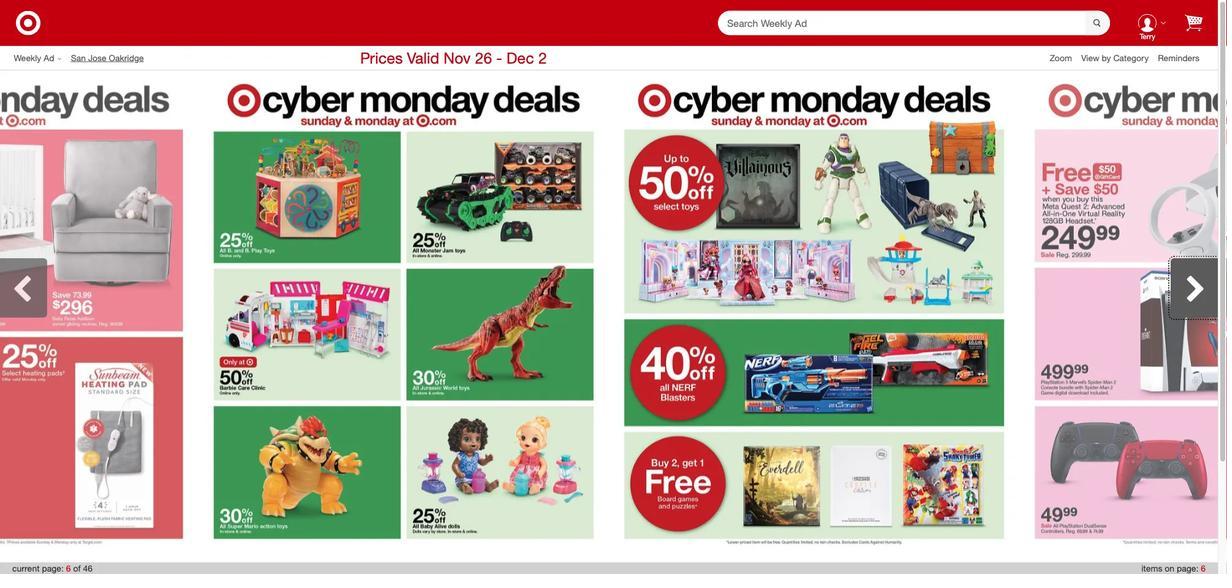 Task type: locate. For each thing, give the bounding box(es) containing it.
2 6 from the left
[[1201, 564, 1206, 574]]

prices
[[360, 48, 403, 67]]

0 horizontal spatial 6
[[66, 564, 71, 574]]

2
[[538, 48, 547, 67]]

0 horizontal spatial page:
[[42, 564, 64, 574]]

by
[[1102, 52, 1111, 63]]

2 page: from the left
[[1177, 564, 1199, 574]]

46
[[83, 564, 93, 574]]

zoom-in element
[[1050, 52, 1072, 63]]

zoom link
[[1050, 52, 1082, 64]]

1 horizontal spatial 6
[[1201, 564, 1206, 574]]

oakridge
[[109, 52, 144, 63]]

6 left of
[[66, 564, 71, 574]]

page: left of
[[42, 564, 64, 574]]

6 right on
[[1201, 564, 1206, 574]]

view
[[1082, 52, 1100, 63]]

go to target.com image
[[16, 11, 40, 35]]

dec
[[507, 48, 534, 67]]

san jose oakridge link
[[71, 52, 153, 64]]

view by category
[[1082, 52, 1149, 63]]

6
[[66, 564, 71, 574], [1201, 564, 1206, 574]]

prices valid nov 26 - dec 2
[[360, 48, 547, 67]]

26
[[475, 48, 492, 67]]

form
[[718, 11, 1110, 36]]

page:
[[42, 564, 64, 574], [1177, 564, 1199, 574]]

page: right on
[[1177, 564, 1199, 574]]

page 5 image
[[0, 79, 198, 555]]

1 6 from the left
[[66, 564, 71, 574]]

jose
[[88, 52, 106, 63]]

current page: 6 of 46
[[12, 564, 93, 574]]

weekly ad
[[14, 52, 54, 63]]

on
[[1165, 564, 1175, 574]]

-
[[496, 48, 502, 67]]

1 page: from the left
[[42, 564, 64, 574]]

weekly ad link
[[14, 52, 71, 64]]

1 horizontal spatial page:
[[1177, 564, 1199, 574]]

Search Weekly Ad search field
[[718, 11, 1110, 36]]



Task type: describe. For each thing, give the bounding box(es) containing it.
san
[[71, 52, 86, 63]]

reminders
[[1158, 52, 1200, 63]]

items
[[1142, 564, 1163, 574]]

view by category link
[[1082, 52, 1158, 63]]

terry link
[[1129, 3, 1167, 43]]

page 6 image
[[198, 79, 609, 555]]

weekly
[[14, 52, 41, 63]]

page 8 image
[[1020, 79, 1227, 555]]

nov
[[444, 48, 471, 67]]

category
[[1114, 52, 1149, 63]]

view your cart on target.com image
[[1185, 14, 1203, 32]]

page 7 image
[[609, 79, 1020, 555]]

items on page: 6
[[1142, 564, 1206, 574]]

current
[[12, 564, 40, 574]]

zoom
[[1050, 52, 1072, 63]]

of
[[73, 564, 81, 574]]

terry
[[1140, 32, 1156, 41]]

san jose oakridge
[[71, 52, 144, 63]]

ad
[[44, 52, 54, 63]]

reminders link
[[1158, 52, 1209, 64]]

valid
[[407, 48, 439, 67]]



Task type: vqa. For each thing, say whether or not it's contained in the screenshot.
2
yes



